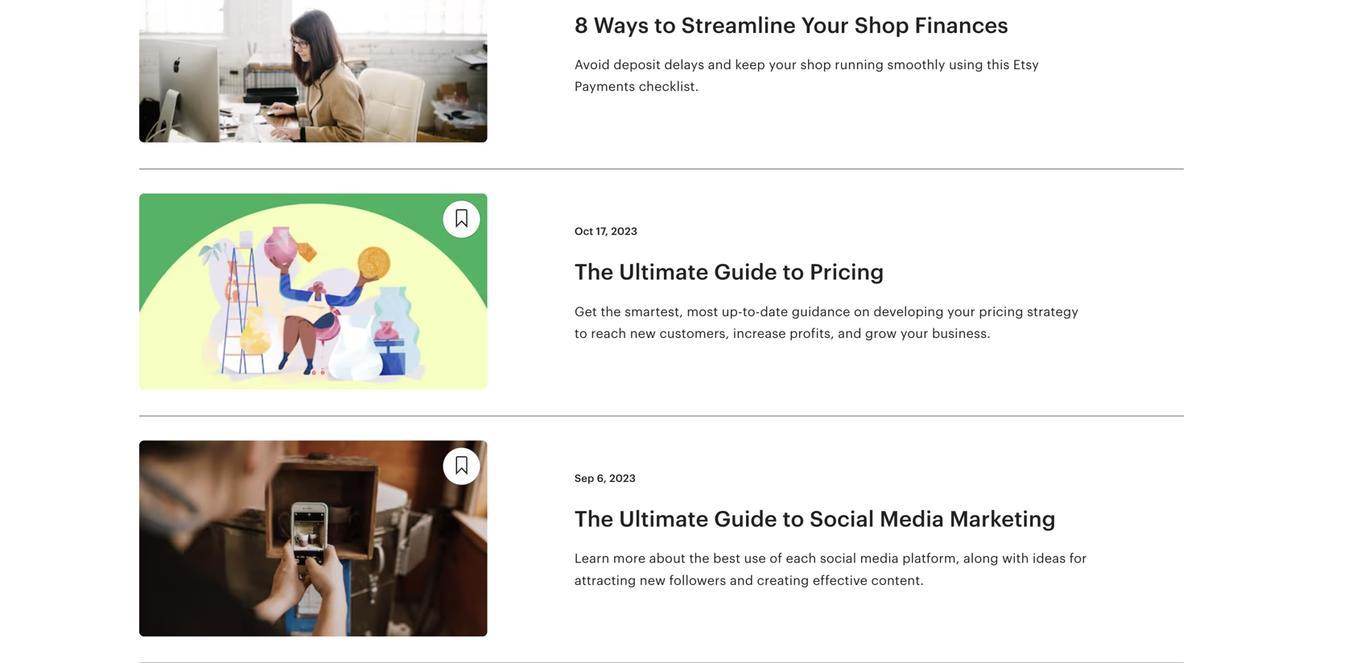 Task type: vqa. For each thing, say whether or not it's contained in the screenshot.
THE ULTIMATE GUIDE TO PRICING LINK
yes



Task type: describe. For each thing, give the bounding box(es) containing it.
checklist.
[[639, 79, 699, 94]]

17,
[[596, 225, 609, 237]]

smoothly
[[887, 57, 946, 72]]

along
[[964, 551, 999, 566]]

social
[[820, 551, 857, 566]]

on
[[854, 304, 870, 319]]

the ultimate guide to social media marketing link
[[575, 505, 1090, 533]]

ultimate for the ultimate guide to social media marketing
[[619, 507, 709, 532]]

media
[[880, 507, 944, 532]]

sep
[[575, 472, 594, 484]]

pricing
[[810, 260, 884, 285]]

the for the ultimate guide to social media marketing
[[575, 507, 614, 532]]

social
[[810, 507, 874, 532]]

media
[[860, 551, 899, 566]]

most
[[687, 304, 718, 319]]

attracting
[[575, 573, 636, 588]]

the inside learn more about the best use of each social media platform, along with ideas for attracting new followers and creating effective content.
[[689, 551, 710, 566]]

of
[[770, 551, 783, 566]]

8 ways to streamline your shop finances link
[[575, 11, 1090, 39]]

followers
[[669, 573, 726, 588]]

ways
[[594, 13, 649, 38]]

the ultimate guide to pricing
[[575, 260, 884, 285]]

date
[[760, 304, 788, 319]]

new inside learn more about the best use of each social media platform, along with ideas for attracting new followers and creating effective content.
[[640, 573, 666, 588]]

content.
[[871, 573, 924, 588]]

up-
[[722, 304, 743, 319]]

effective
[[813, 573, 868, 588]]

etsy
[[1013, 57, 1039, 72]]

and inside avoid deposit delays and keep your shop running smoothly using this etsy payments checklist.
[[708, 57, 732, 72]]

delays
[[664, 57, 705, 72]]

2023 for the ultimate guide to social media marketing
[[609, 472, 636, 484]]

with
[[1002, 551, 1029, 566]]

6,
[[597, 472, 607, 484]]

streamline
[[681, 13, 796, 38]]

about
[[649, 551, 686, 566]]

pricing
[[979, 304, 1024, 319]]

guidance
[[792, 304, 850, 319]]

strategy
[[1027, 304, 1079, 319]]

new inside get the smartest, most up-to-date guidance on developing your pricing strategy to reach new customers, increase profits, and grow your business.
[[630, 326, 656, 341]]

oct
[[575, 225, 593, 237]]

shop
[[855, 13, 909, 38]]

profits,
[[790, 326, 835, 341]]

the ultimate guide to social media marketing image
[[139, 441, 488, 637]]

your inside avoid deposit delays and keep your shop running smoothly using this etsy payments checklist.
[[769, 57, 797, 72]]

grow
[[865, 326, 897, 341]]

developing
[[874, 304, 944, 319]]

shop
[[801, 57, 831, 72]]

finances
[[915, 13, 1009, 38]]

deposit
[[614, 57, 661, 72]]

customers,
[[660, 326, 730, 341]]

business.
[[932, 326, 991, 341]]



Task type: locate. For each thing, give the bounding box(es) containing it.
avoid deposit delays and keep your shop running smoothly using this etsy payments checklist.
[[575, 57, 1039, 94]]

0 vertical spatial ultimate
[[619, 260, 709, 285]]

1 ultimate from the top
[[619, 260, 709, 285]]

guide up to-
[[714, 260, 777, 285]]

2 ultimate from the top
[[619, 507, 709, 532]]

guide
[[714, 260, 777, 285], [714, 507, 777, 532]]

learn
[[575, 551, 610, 566]]

using
[[949, 57, 983, 72]]

oct 17, 2023
[[575, 225, 638, 237]]

1 vertical spatial new
[[640, 573, 666, 588]]

to inside get the smartest, most up-to-date guidance on developing your pricing strategy to reach new customers, increase profits, and grow your business.
[[575, 326, 587, 341]]

0 horizontal spatial the
[[601, 304, 621, 319]]

running
[[835, 57, 884, 72]]

1 horizontal spatial your
[[901, 326, 929, 341]]

and inside learn more about the best use of each social media platform, along with ideas for attracting new followers and creating effective content.
[[730, 573, 754, 588]]

8 ways to streamline your shop finances
[[575, 13, 1009, 38]]

2 vertical spatial and
[[730, 573, 754, 588]]

new down about
[[640, 573, 666, 588]]

the inside get the smartest, most up-to-date guidance on developing your pricing strategy to reach new customers, increase profits, and grow your business.
[[601, 304, 621, 319]]

and left 'keep'
[[708, 57, 732, 72]]

your up business.
[[948, 304, 976, 319]]

smartest,
[[625, 304, 683, 319]]

guide up use
[[714, 507, 777, 532]]

0 vertical spatial and
[[708, 57, 732, 72]]

to up each
[[783, 507, 804, 532]]

reach
[[591, 326, 626, 341]]

the for the ultimate guide to pricing
[[575, 260, 614, 285]]

sep 6, 2023
[[575, 472, 636, 484]]

and down use
[[730, 573, 754, 588]]

this
[[987, 57, 1010, 72]]

avoid
[[575, 57, 610, 72]]

more
[[613, 551, 646, 566]]

platform,
[[902, 551, 960, 566]]

1 vertical spatial and
[[838, 326, 862, 341]]

the up reach
[[601, 304, 621, 319]]

to down get
[[575, 326, 587, 341]]

and
[[708, 57, 732, 72], [838, 326, 862, 341], [730, 573, 754, 588]]

2 guide from the top
[[714, 507, 777, 532]]

new
[[630, 326, 656, 341], [640, 573, 666, 588]]

to
[[654, 13, 676, 38], [783, 260, 804, 285], [575, 326, 587, 341], [783, 507, 804, 532]]

the ultimate guide to pricing image
[[139, 194, 488, 390]]

1 vertical spatial 2023
[[609, 472, 636, 484]]

and inside get the smartest, most up-to-date guidance on developing your pricing strategy to reach new customers, increase profits, and grow your business.
[[838, 326, 862, 341]]

1 vertical spatial the
[[689, 551, 710, 566]]

increase
[[733, 326, 786, 341]]

0 vertical spatial the
[[601, 304, 621, 319]]

2023 for the ultimate guide to pricing
[[611, 225, 638, 237]]

to up the "date"
[[783, 260, 804, 285]]

for
[[1070, 551, 1087, 566]]

each
[[786, 551, 817, 566]]

your
[[801, 13, 849, 38]]

best
[[713, 551, 741, 566]]

the
[[601, 304, 621, 319], [689, 551, 710, 566]]

keep
[[735, 57, 765, 72]]

payments
[[575, 79, 635, 94]]

your
[[769, 57, 797, 72], [948, 304, 976, 319], [901, 326, 929, 341]]

creating
[[757, 573, 809, 588]]

1 guide from the top
[[714, 260, 777, 285]]

8
[[575, 13, 588, 38]]

and down on at the right top of page
[[838, 326, 862, 341]]

1 vertical spatial ultimate
[[619, 507, 709, 532]]

use
[[744, 551, 766, 566]]

the
[[575, 260, 614, 285], [575, 507, 614, 532]]

2 horizontal spatial your
[[948, 304, 976, 319]]

ultimate up about
[[619, 507, 709, 532]]

2 vertical spatial your
[[901, 326, 929, 341]]

guide for social
[[714, 507, 777, 532]]

2023 right "17," at top
[[611, 225, 638, 237]]

ultimate for the ultimate guide to pricing
[[619, 260, 709, 285]]

get
[[575, 304, 597, 319]]

0 horizontal spatial your
[[769, 57, 797, 72]]

2023 right 6,
[[609, 472, 636, 484]]

learn more about the best use of each social media platform, along with ideas for attracting new followers and creating effective content.
[[575, 551, 1087, 588]]

2023
[[611, 225, 638, 237], [609, 472, 636, 484]]

0 vertical spatial guide
[[714, 260, 777, 285]]

guide for pricing
[[714, 260, 777, 285]]

your right 'keep'
[[769, 57, 797, 72]]

ultimate up 'smartest,'
[[619, 260, 709, 285]]

0 vertical spatial 2023
[[611, 225, 638, 237]]

the ultimate guide to pricing link
[[575, 258, 1090, 286]]

the up learn
[[575, 507, 614, 532]]

to right ways
[[654, 13, 676, 38]]

2 the from the top
[[575, 507, 614, 532]]

ultimate
[[619, 260, 709, 285], [619, 507, 709, 532]]

marketing
[[950, 507, 1056, 532]]

1 the from the top
[[575, 260, 614, 285]]

your down developing
[[901, 326, 929, 341]]

1 vertical spatial the
[[575, 507, 614, 532]]

get the smartest, most up-to-date guidance on developing your pricing strategy to reach new customers, increase profits, and grow your business.
[[575, 304, 1079, 341]]

the up followers
[[689, 551, 710, 566]]

0 vertical spatial the
[[575, 260, 614, 285]]

8 ways to streamline your shop finances image
[[139, 0, 488, 143]]

ideas
[[1033, 551, 1066, 566]]

new down 'smartest,'
[[630, 326, 656, 341]]

1 horizontal spatial the
[[689, 551, 710, 566]]

1 vertical spatial your
[[948, 304, 976, 319]]

the up get
[[575, 260, 614, 285]]

1 vertical spatial guide
[[714, 507, 777, 532]]

the ultimate guide to social media marketing
[[575, 507, 1056, 532]]

0 vertical spatial new
[[630, 326, 656, 341]]

0 vertical spatial your
[[769, 57, 797, 72]]

to-
[[743, 304, 760, 319]]



